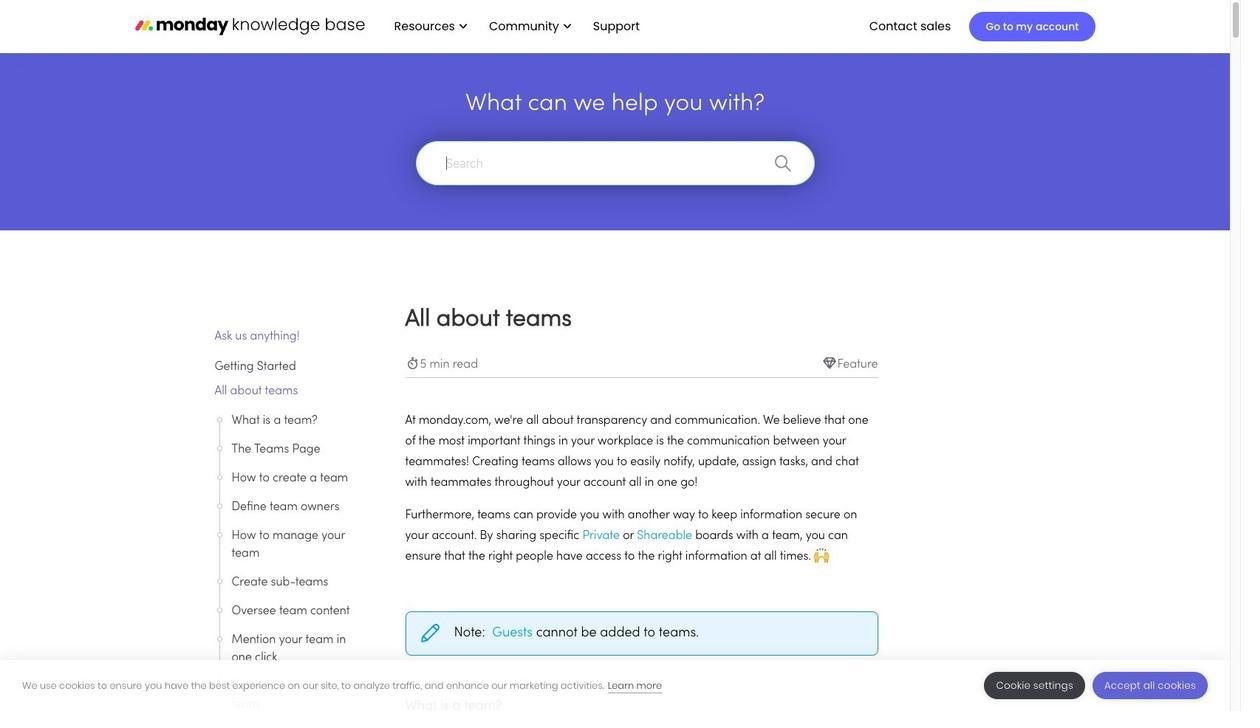 Task type: describe. For each thing, give the bounding box(es) containing it.
Search search field
[[416, 141, 815, 185]]

main element
[[379, 0, 1095, 53]]



Task type: locate. For each thing, give the bounding box(es) containing it.
dialog
[[0, 661, 1230, 712]]

main content
[[0, 44, 1230, 712]]

None search field
[[408, 141, 822, 185]]

list
[[379, 0, 652, 53]]

monday.com logo image
[[135, 11, 365, 42]]



Task type: vqa. For each thing, say whether or not it's contained in the screenshot.
search field
yes



